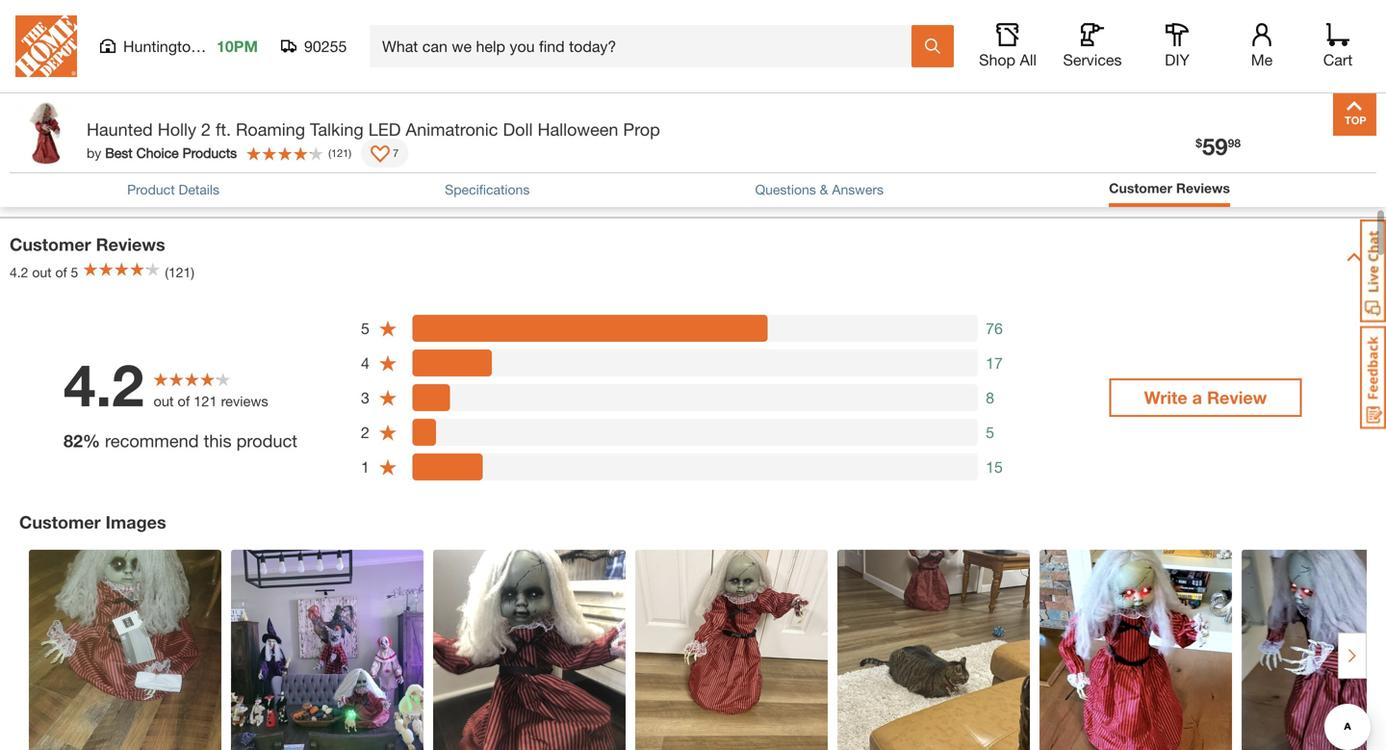 Task type: describe. For each thing, give the bounding box(es) containing it.
showing
[[642, 170, 694, 186]]

1 vertical spatial reviews
[[96, 234, 165, 255]]

details
[[179, 181, 220, 197]]

specifications
[[445, 181, 530, 197]]

product details
[[127, 181, 220, 197]]

customer images
[[19, 512, 166, 533]]

a
[[1193, 387, 1203, 408]]

tg halloweenie button
[[39, 32, 134, 53]]

7
[[393, 147, 399, 159]]

haunted
[[87, 119, 153, 140]]

top button
[[1334, 92, 1377, 136]]

1 horizontal spatial customer reviews
[[1109, 180, 1230, 196]]

|
[[138, 34, 141, 50]]

tg
[[39, 34, 57, 50]]

sep
[[146, 34, 170, 50]]

2021
[[196, 34, 226, 50]]

4.2 out of 5
[[10, 264, 78, 280]]

haunted holly 2 ft. roaming talking led animatronic doll halloween prop
[[87, 119, 660, 140]]

(
[[328, 147, 331, 159]]

( 121 )
[[328, 147, 352, 159]]

star icon image for 2
[[379, 423, 397, 442]]

10pm
[[217, 37, 258, 55]]

me
[[1251, 51, 1273, 69]]

out of 121 reviews
[[154, 393, 268, 409]]

-
[[705, 170, 711, 186]]

90255 button
[[281, 37, 348, 56]]

cart
[[1324, 51, 1353, 69]]

write
[[1145, 387, 1188, 408]]

shop all button
[[977, 23, 1039, 69]]

product
[[127, 181, 175, 197]]

21,
[[174, 34, 193, 50]]

answers
[[832, 181, 884, 197]]

(121)
[[165, 264, 194, 280]]

59
[[1203, 132, 1228, 160]]

7 button
[[361, 139, 409, 168]]

led
[[369, 119, 401, 140]]

0 horizontal spatial of
[[55, 264, 67, 280]]

1 horizontal spatial 4
[[711, 170, 718, 186]]

1 vertical spatial customer reviews
[[10, 234, 165, 255]]

0 vertical spatial reviews
[[1177, 180, 1230, 196]]

review
[[1207, 387, 1267, 408]]

0 horizontal spatial 121
[[194, 393, 217, 409]]

shop all
[[979, 51, 1037, 69]]

showing 1 - 4 of 5
[[642, 170, 745, 186]]

98
[[1228, 136, 1241, 150]]

product
[[237, 430, 298, 451]]

roaming
[[236, 119, 305, 140]]

0 horizontal spatial out
[[32, 264, 52, 280]]

by for by best choice products
[[87, 145, 101, 161]]

2 vertical spatial customer
[[19, 512, 101, 533]]

answer
[[1248, 14, 1313, 35]]

questions
[[755, 181, 816, 197]]

products
[[183, 145, 237, 161]]

$
[[1196, 136, 1203, 150]]

star icon image for 5
[[379, 319, 397, 338]]

1 horizontal spatial 121
[[331, 147, 349, 159]]

reviews
[[221, 393, 268, 409]]

product image image
[[14, 102, 77, 165]]

all
[[1020, 51, 1037, 69]]

1 vertical spatial 2
[[361, 423, 370, 442]]

write a review button
[[1110, 379, 1302, 417]]

holly
[[158, 119, 196, 140]]

questions & answers
[[755, 181, 884, 197]]

huntington park
[[123, 37, 235, 55]]

halloween
[[538, 119, 619, 140]]

halloweenie
[[61, 34, 134, 50]]

images
[[106, 512, 166, 533]]

0
[[1233, 14, 1243, 35]]

%
[[83, 430, 100, 451]]

feedback link image
[[1361, 325, 1387, 429]]

star icon image for 1
[[379, 458, 397, 477]]



Task type: vqa. For each thing, say whether or not it's contained in the screenshot.


Task type: locate. For each thing, give the bounding box(es) containing it.
animatronic
[[406, 119, 498, 140]]

90255
[[304, 37, 347, 55]]

0 horizontal spatial customer reviews
[[10, 234, 165, 255]]

1 horizontal spatial 4.2
[[64, 350, 144, 419]]

2 horizontal spatial of
[[722, 170, 734, 186]]

recommend
[[105, 430, 199, 451]]

0 vertical spatial 2
[[201, 119, 211, 140]]

2 vertical spatial of
[[178, 393, 190, 409]]

0 horizontal spatial by
[[19, 34, 34, 50]]

2 down the 3
[[361, 423, 370, 442]]

0 vertical spatial customer
[[1109, 180, 1173, 196]]

1 vertical spatial 121
[[194, 393, 217, 409]]

1 vertical spatial customer
[[10, 234, 91, 255]]

0 vertical spatial 1
[[698, 170, 705, 186]]

star icon image for 4
[[379, 354, 397, 373]]

shop
[[979, 51, 1016, 69]]

the home depot logo image
[[15, 15, 77, 77]]

questions & answers button
[[755, 179, 884, 200], [755, 179, 884, 200]]

me button
[[1232, 23, 1293, 69]]

diy button
[[1147, 23, 1208, 69]]

1 right showing
[[698, 170, 705, 186]]

by
[[19, 34, 34, 50], [87, 145, 101, 161]]

reviews down 59
[[1177, 180, 1230, 196]]

0 vertical spatial out
[[32, 264, 52, 280]]

customer reviews up 4.2 out of 5
[[10, 234, 165, 255]]

customer reviews
[[1109, 180, 1230, 196], [10, 234, 165, 255]]

customer reviews button
[[1109, 178, 1230, 202], [1109, 178, 1230, 198]]

customer
[[1109, 180, 1173, 196], [10, 234, 91, 255], [19, 512, 101, 533]]

services button
[[1062, 23, 1124, 69]]

reviews
[[1177, 180, 1230, 196], [96, 234, 165, 255]]

specifications button
[[445, 179, 530, 200], [445, 179, 530, 200]]

76
[[986, 319, 1003, 338]]

star icon image
[[379, 319, 397, 338], [379, 354, 397, 373], [379, 388, 397, 407], [379, 423, 397, 442], [379, 458, 397, 477]]

of
[[722, 170, 734, 186], [55, 264, 67, 280], [178, 393, 190, 409]]

display image
[[371, 145, 390, 165]]

0 vertical spatial 4.2
[[10, 264, 28, 280]]

4 star icon image from the top
[[379, 423, 397, 442]]

0 answer
[[1233, 14, 1313, 35]]

15
[[986, 458, 1003, 476]]

0 horizontal spatial 2
[[201, 119, 211, 140]]

0 vertical spatial 4
[[711, 170, 718, 186]]

4.2 for 4.2
[[64, 350, 144, 419]]

0 vertical spatial of
[[722, 170, 734, 186]]

3 star icon image from the top
[[379, 388, 397, 407]]

diy
[[1165, 51, 1190, 69]]

0 vertical spatial 121
[[331, 147, 349, 159]]

services
[[1063, 51, 1122, 69]]

by left tg
[[19, 34, 34, 50]]

121 left reviews
[[194, 393, 217, 409]]

choice
[[136, 145, 179, 161]]

talking
[[310, 119, 364, 140]]

reviews up "(121)"
[[96, 234, 165, 255]]

1 horizontal spatial out
[[154, 393, 174, 409]]

8
[[986, 389, 995, 407]]

82
[[64, 430, 83, 451]]

caret image
[[1347, 250, 1362, 265]]

82 % recommend this product
[[64, 430, 298, 451]]

$ 59 98
[[1196, 132, 1241, 160]]

1 vertical spatial 1
[[361, 458, 370, 476]]

by for by tg halloweenie | sep 21, 2021
[[19, 34, 34, 50]]

4.2
[[10, 264, 28, 280], [64, 350, 144, 419]]

by best choice products
[[87, 145, 237, 161]]

0 horizontal spatial 4
[[361, 354, 370, 372]]

4
[[711, 170, 718, 186], [361, 354, 370, 372]]

3
[[361, 389, 370, 407]]

by left the best
[[87, 145, 101, 161]]

1
[[698, 170, 705, 186], [361, 458, 370, 476]]

product details button
[[127, 179, 220, 200], [127, 179, 220, 200]]

1 horizontal spatial by
[[87, 145, 101, 161]]

1 horizontal spatial of
[[178, 393, 190, 409]]

cart link
[[1317, 23, 1360, 69]]

5
[[737, 170, 745, 186], [71, 264, 78, 280], [361, 319, 370, 338], [986, 423, 995, 442]]

1 horizontal spatial 1
[[698, 170, 705, 186]]

doll
[[503, 119, 533, 140]]

1 horizontal spatial reviews
[[1177, 180, 1230, 196]]

1 star icon image from the top
[[379, 319, 397, 338]]

17
[[986, 354, 1003, 372]]

2
[[201, 119, 211, 140], [361, 423, 370, 442]]

star icon image for 3
[[379, 388, 397, 407]]

0 vertical spatial customer reviews
[[1109, 180, 1230, 196]]

huntington
[[123, 37, 199, 55]]

What can we help you find today? search field
[[382, 26, 911, 66]]

1 vertical spatial 4
[[361, 354, 370, 372]]

customer reviews down $
[[1109, 180, 1230, 196]]

0 horizontal spatial 1
[[361, 458, 370, 476]]

)
[[349, 147, 352, 159]]

by tg halloweenie | sep 21, 2021
[[19, 34, 226, 50]]

1 vertical spatial by
[[87, 145, 101, 161]]

0 horizontal spatial reviews
[[96, 234, 165, 255]]

1 vertical spatial of
[[55, 264, 67, 280]]

live chat image
[[1361, 220, 1387, 323]]

park
[[204, 37, 235, 55]]

5 star icon image from the top
[[379, 458, 397, 477]]

0 vertical spatial by
[[19, 34, 34, 50]]

&
[[820, 181, 829, 197]]

4.2 for 4.2 out of 5
[[10, 264, 28, 280]]

ft.
[[216, 119, 231, 140]]

4 right showing
[[711, 170, 718, 186]]

1 vertical spatial out
[[154, 393, 174, 409]]

121 down the "talking"
[[331, 147, 349, 159]]

navigation
[[624, 92, 763, 168]]

2 star icon image from the top
[[379, 354, 397, 373]]

1 down the 3
[[361, 458, 370, 476]]

out
[[32, 264, 52, 280], [154, 393, 174, 409]]

2 left ft.
[[201, 119, 211, 140]]

1 vertical spatial 4.2
[[64, 350, 144, 419]]

this
[[204, 430, 232, 451]]

best
[[105, 145, 133, 161]]

prop
[[623, 119, 660, 140]]

0 horizontal spatial 4.2
[[10, 264, 28, 280]]

1 horizontal spatial 2
[[361, 423, 370, 442]]

4 up the 3
[[361, 354, 370, 372]]

write a review
[[1145, 387, 1267, 408]]



